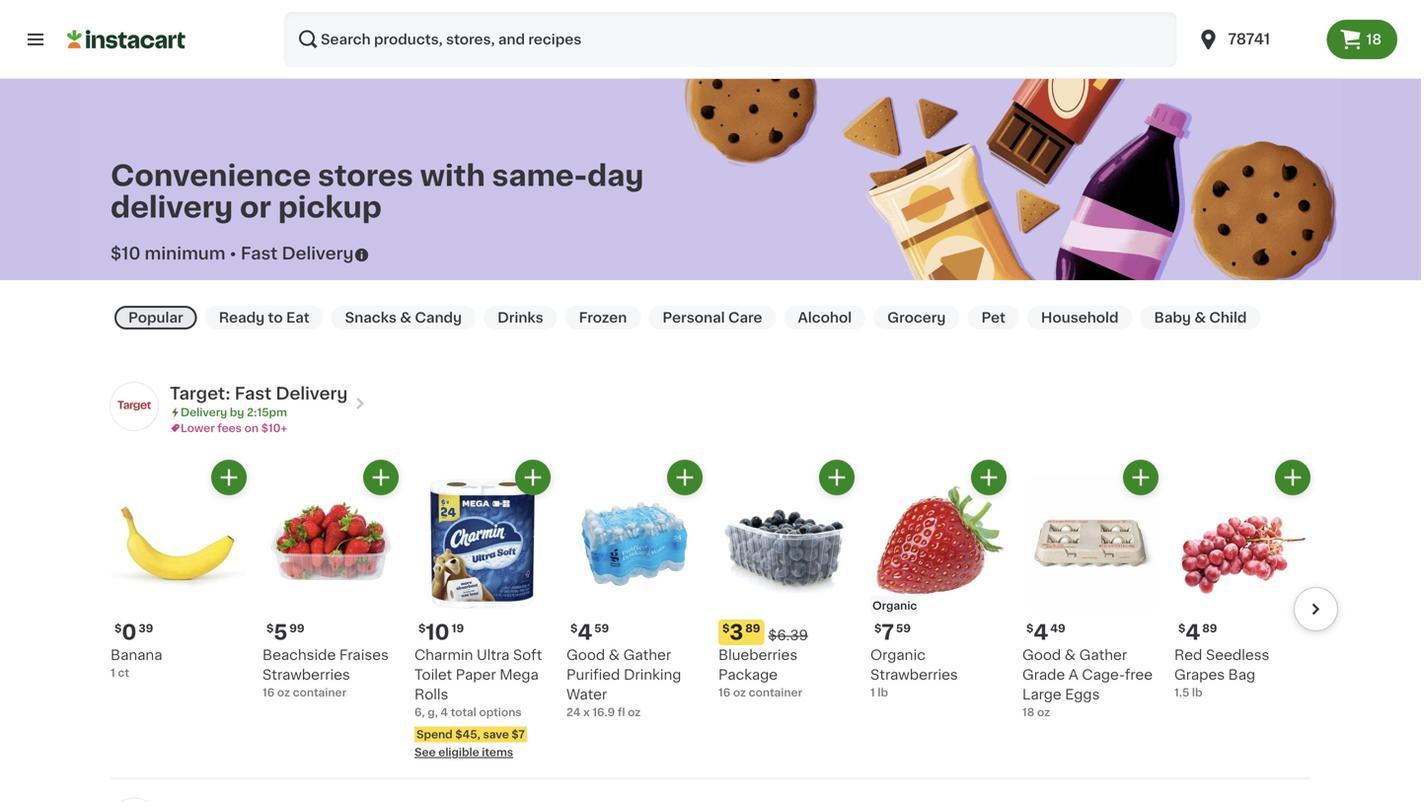 Task type: locate. For each thing, give the bounding box(es) containing it.
1 horizontal spatial container
[[749, 688, 803, 699]]

$ 3 89 $6.39 blueberries package 16 oz container
[[719, 623, 809, 699]]

add image
[[217, 466, 241, 490], [977, 466, 1002, 490], [1281, 466, 1306, 490]]

1.5
[[1175, 688, 1190, 699]]

gather inside good & gather purified drinking water 24 x 16.9 fl oz
[[624, 649, 672, 663]]

grade
[[1023, 668, 1066, 682]]

$ for $ 5 99
[[267, 624, 274, 634]]

& for snacks & candy
[[400, 311, 412, 325]]

good
[[567, 649, 605, 663], [1023, 649, 1062, 663]]

89 inside $ 3 89 $6.39 blueberries package 16 oz container
[[746, 624, 761, 634]]

10
[[426, 623, 450, 643]]

good inside the good & gather grade a cage-free large eggs 18 oz
[[1023, 649, 1062, 663]]

1 lb from the left
[[878, 688, 889, 699]]

strawberries
[[263, 668, 350, 682], [871, 668, 959, 682]]

organic for organic strawberries 1 lb
[[871, 649, 926, 663]]

gather up drinking
[[624, 649, 672, 663]]

delivery up 2:15pm at the left
[[276, 386, 348, 402]]

2 gather from the left
[[1080, 649, 1128, 663]]

oz inside the good & gather grade a cage-free large eggs 18 oz
[[1038, 707, 1051, 718]]

59 for 7
[[897, 624, 911, 634]]

$ inside $ 5 99
[[267, 624, 274, 634]]

1 horizontal spatial gather
[[1080, 649, 1128, 663]]

2 good from the left
[[1023, 649, 1062, 663]]

0 horizontal spatial lb
[[878, 688, 889, 699]]

a
[[1069, 668, 1079, 682]]

89 up red
[[1203, 624, 1218, 634]]

frozen link
[[565, 306, 641, 330]]

product group containing 3
[[719, 460, 855, 701]]

1 horizontal spatial 18
[[1367, 33, 1382, 46]]

1 vertical spatial organic
[[871, 649, 926, 663]]

0 vertical spatial organic
[[873, 601, 918, 612]]

1 add image from the left
[[369, 466, 393, 490]]

$ left 39
[[115, 624, 122, 634]]

popular link
[[115, 306, 197, 330]]

$ for $ 4 59
[[571, 624, 578, 634]]

1
[[111, 668, 115, 679], [871, 688, 876, 699]]

& up a
[[1065, 649, 1076, 663]]

0 horizontal spatial strawberries
[[263, 668, 350, 682]]

add image for blueberries package
[[825, 466, 850, 490]]

1 horizontal spatial 1
[[871, 688, 876, 699]]

1 16 from the left
[[263, 688, 275, 699]]

& up purified
[[609, 649, 620, 663]]

$ up blueberries
[[723, 624, 730, 634]]

organic for organic
[[873, 601, 918, 612]]

$ inside $ 4 49
[[1027, 624, 1034, 634]]

alcohol
[[798, 311, 852, 325]]

16
[[263, 688, 275, 699], [719, 688, 731, 699]]

product group containing 0
[[111, 460, 247, 681]]

fraises
[[340, 649, 389, 663]]

0 horizontal spatial container
[[293, 688, 347, 699]]

0 vertical spatial 18
[[1367, 33, 1382, 46]]

container down beachside
[[293, 688, 347, 699]]

$10 minimum • fast delivery
[[111, 245, 354, 262]]

2 add image from the left
[[521, 466, 546, 490]]

1 container from the left
[[293, 688, 347, 699]]

None search field
[[284, 12, 1177, 67]]

on
[[245, 423, 259, 434]]

59 up purified
[[595, 624, 609, 634]]

16 inside beachside fraises strawberries 16 oz container
[[263, 688, 275, 699]]

water
[[567, 688, 607, 702]]

7 $ from the left
[[1027, 624, 1034, 634]]

7
[[882, 623, 895, 643]]

4 add image from the left
[[825, 466, 850, 490]]

$ up purified
[[571, 624, 578, 634]]

organic up $ 7 59
[[873, 601, 918, 612]]

oz down beachside
[[277, 688, 290, 699]]

target: fast delivery
[[170, 386, 348, 402]]

gather for drinking
[[624, 649, 672, 663]]

59
[[595, 624, 609, 634], [897, 624, 911, 634]]

personal care link
[[649, 306, 777, 330]]

0 vertical spatial 1
[[111, 668, 115, 679]]

1 horizontal spatial 16
[[719, 688, 731, 699]]

5 product group from the left
[[719, 460, 855, 701]]

1 horizontal spatial add image
[[977, 466, 1002, 490]]

& inside "link"
[[400, 311, 412, 325]]

personal care
[[663, 311, 763, 325]]

4 right 'g,'
[[441, 707, 448, 718]]

2 container from the left
[[749, 688, 803, 699]]

2 product group from the left
[[263, 460, 399, 701]]

$10+
[[261, 423, 288, 434]]

ready to eat link
[[205, 306, 323, 330]]

4 left 49
[[1034, 623, 1049, 643]]

lb down the 7 on the bottom right of the page
[[878, 688, 889, 699]]

oz inside beachside fraises strawberries 16 oz container
[[277, 688, 290, 699]]

8 product group from the left
[[1175, 460, 1311, 701]]

good up grade
[[1023, 649, 1062, 663]]

$ inside $ 4 59
[[571, 624, 578, 634]]

1 59 from the left
[[595, 624, 609, 634]]

49
[[1051, 624, 1066, 634]]

add image
[[369, 466, 393, 490], [521, 466, 546, 490], [673, 466, 698, 490], [825, 466, 850, 490], [1129, 466, 1154, 490]]

grocery link
[[874, 306, 960, 330]]

$ left 49
[[1027, 624, 1034, 634]]

strawberries down beachside
[[263, 668, 350, 682]]

snacks & candy link
[[331, 306, 476, 330]]

beachside
[[263, 649, 336, 663]]

snacks
[[345, 311, 397, 325]]

gather inside the good & gather grade a cage-free large eggs 18 oz
[[1080, 649, 1128, 663]]

59 inside $ 7 59
[[897, 624, 911, 634]]

4
[[578, 623, 593, 643], [1034, 623, 1049, 643], [1186, 623, 1201, 643], [441, 707, 448, 718]]

16 down beachside
[[263, 688, 275, 699]]

container
[[293, 688, 347, 699], [749, 688, 803, 699]]

0 vertical spatial fast
[[241, 245, 278, 262]]

$ inside $ 10 19
[[419, 624, 426, 634]]

good inside good & gather purified drinking water 24 x 16.9 fl oz
[[567, 649, 605, 663]]

product group containing 7
[[871, 460, 1007, 701]]

2 89 from the left
[[1203, 624, 1218, 634]]

0 horizontal spatial 1
[[111, 668, 115, 679]]

good & gather grade a cage-free large eggs 18 oz
[[1023, 649, 1153, 718]]

2 strawberries from the left
[[871, 668, 959, 682]]

0 horizontal spatial gather
[[624, 649, 672, 663]]

red
[[1175, 649, 1203, 663]]

target:
[[170, 386, 231, 402]]

6 product group from the left
[[871, 460, 1007, 701]]

89 right 3
[[746, 624, 761, 634]]

$ left 99
[[267, 624, 274, 634]]

4 $ from the left
[[571, 624, 578, 634]]

alcohol link
[[785, 306, 866, 330]]

1 horizontal spatial good
[[1023, 649, 1062, 663]]

delivery up 'lower'
[[181, 407, 227, 418]]

4 up red
[[1186, 623, 1201, 643]]

minimum
[[145, 245, 226, 262]]

2 $ from the left
[[267, 624, 274, 634]]

organic
[[873, 601, 918, 612], [871, 649, 926, 663]]

1 left ct
[[111, 668, 115, 679]]

$ for $ 4 89
[[1179, 624, 1186, 634]]

product group
[[111, 460, 247, 681], [263, 460, 399, 701], [415, 460, 551, 761], [567, 460, 703, 721], [719, 460, 855, 701], [871, 460, 1007, 701], [1023, 460, 1159, 721], [1175, 460, 1311, 701]]

delivery down pickup
[[282, 245, 354, 262]]

1 gather from the left
[[624, 649, 672, 663]]

1 $ from the left
[[115, 624, 122, 634]]

gather
[[624, 649, 672, 663], [1080, 649, 1128, 663]]

59 inside $ 4 59
[[595, 624, 609, 634]]

ready
[[219, 311, 265, 325]]

59 for 4
[[595, 624, 609, 634]]

strawberries down $ 7 59
[[871, 668, 959, 682]]

0 horizontal spatial 18
[[1023, 707, 1035, 718]]

3 add image from the left
[[673, 466, 698, 490]]

1 vertical spatial fast
[[235, 386, 272, 402]]

good up purified
[[567, 649, 605, 663]]

$ for $ 3 89 $6.39 blueberries package 16 oz container
[[723, 624, 730, 634]]

3 product group from the left
[[415, 460, 551, 761]]

2 lb from the left
[[1193, 688, 1203, 699]]

$ inside $ 7 59
[[875, 624, 882, 634]]

0 horizontal spatial good
[[567, 649, 605, 663]]

2 vertical spatial delivery
[[181, 407, 227, 418]]

rolls
[[415, 688, 449, 702]]

$7
[[512, 730, 525, 741]]

& for baby & child
[[1195, 311, 1207, 325]]

oz right fl
[[628, 707, 641, 718]]

gather up cage-
[[1080, 649, 1128, 663]]

same-
[[492, 162, 588, 190]]

2 16 from the left
[[719, 688, 731, 699]]

fast up 2:15pm at the left
[[235, 386, 272, 402]]

$ inside $ 4 89
[[1179, 624, 1186, 634]]

0 horizontal spatial 59
[[595, 624, 609, 634]]

large
[[1023, 688, 1062, 702]]

1 horizontal spatial 89
[[1203, 624, 1218, 634]]

organic inside organic strawberries 1 lb
[[871, 649, 926, 663]]

3
[[730, 623, 744, 643]]

lb
[[878, 688, 889, 699], [1193, 688, 1203, 699]]

1 vertical spatial 1
[[871, 688, 876, 699]]

0 horizontal spatial 16
[[263, 688, 275, 699]]

&
[[400, 311, 412, 325], [1195, 311, 1207, 325], [609, 649, 620, 663], [1065, 649, 1076, 663]]

1 89 from the left
[[746, 624, 761, 634]]

4 up purified
[[578, 623, 593, 643]]

1 add image from the left
[[217, 466, 241, 490]]

fast right •
[[241, 245, 278, 262]]

0 horizontal spatial add image
[[217, 466, 241, 490]]

mega
[[500, 668, 539, 682]]

$ up charmin
[[419, 624, 426, 634]]

$ inside $ 3 89 $6.39 blueberries package 16 oz container
[[723, 624, 730, 634]]

lb right 1.5
[[1193, 688, 1203, 699]]

5 add image from the left
[[1129, 466, 1154, 490]]

product group containing 5
[[263, 460, 399, 701]]

•
[[230, 245, 237, 262]]

banana
[[111, 649, 162, 663]]

8 $ from the left
[[1179, 624, 1186, 634]]

& inside good & gather purified drinking water 24 x 16.9 fl oz
[[609, 649, 620, 663]]

organic down $ 7 59
[[871, 649, 926, 663]]

& right the baby
[[1195, 311, 1207, 325]]

red seedless grapes bag 1.5 lb
[[1175, 649, 1270, 699]]

& for good & gather purified drinking water 24 x 16.9 fl oz
[[609, 649, 620, 663]]

1 horizontal spatial strawberries
[[871, 668, 959, 682]]

2 horizontal spatial add image
[[1281, 466, 1306, 490]]

1 strawberries from the left
[[263, 668, 350, 682]]

1 horizontal spatial lb
[[1193, 688, 1203, 699]]

89 for 3
[[746, 624, 761, 634]]

grapes
[[1175, 668, 1226, 682]]

2 59 from the left
[[897, 624, 911, 634]]

$ inside $ 0 39
[[115, 624, 122, 634]]

oz inside $ 3 89 $6.39 blueberries package 16 oz container
[[733, 688, 746, 699]]

3 $ from the left
[[419, 624, 426, 634]]

1 good from the left
[[567, 649, 605, 663]]

5 $ from the left
[[723, 624, 730, 634]]

soft
[[513, 649, 542, 663]]

oz down large at bottom
[[1038, 707, 1051, 718]]

3 add image from the left
[[1281, 466, 1306, 490]]

& inside the good & gather grade a cage-free large eggs 18 oz
[[1065, 649, 1076, 663]]

89 inside $ 4 89
[[1203, 624, 1218, 634]]

2 add image from the left
[[977, 466, 1002, 490]]

1 down $ 7 59
[[871, 688, 876, 699]]

78741
[[1229, 32, 1271, 46]]

fast
[[241, 245, 278, 262], [235, 386, 272, 402]]

0 horizontal spatial 89
[[746, 624, 761, 634]]

16 down the 'package'
[[719, 688, 731, 699]]

59 right the 7 on the bottom right of the page
[[897, 624, 911, 634]]

by
[[230, 407, 244, 418]]

container down the 'package'
[[749, 688, 803, 699]]

39
[[139, 624, 153, 634]]

$ 4 59
[[571, 623, 609, 643]]

candy
[[415, 311, 462, 325]]

charmin
[[415, 649, 473, 663]]

$ up organic strawberries 1 lb
[[875, 624, 882, 634]]

6 $ from the left
[[875, 624, 882, 634]]

child
[[1210, 311, 1248, 325]]

$ up red
[[1179, 624, 1186, 634]]

1 product group from the left
[[111, 460, 247, 681]]

$ for $ 0 39
[[115, 624, 122, 634]]

& left candy
[[400, 311, 412, 325]]

delivery
[[111, 194, 233, 222]]

1 horizontal spatial 59
[[897, 624, 911, 634]]

save
[[483, 730, 509, 741]]

$ 4 49
[[1027, 623, 1066, 643]]

$ for $ 10 19
[[419, 624, 426, 634]]

oz down the 'package'
[[733, 688, 746, 699]]

1 vertical spatial 18
[[1023, 707, 1035, 718]]



Task type: describe. For each thing, give the bounding box(es) containing it.
6,
[[415, 707, 425, 718]]

bag
[[1229, 668, 1256, 682]]

78741 button
[[1197, 12, 1316, 67]]

2:15pm
[[247, 407, 287, 418]]

drinks link
[[484, 306, 558, 330]]

eat
[[286, 311, 310, 325]]

0
[[122, 623, 137, 643]]

add image for 4
[[1281, 466, 1306, 490]]

options
[[479, 707, 522, 718]]

drinking
[[624, 668, 682, 682]]

18 inside the good & gather grade a cage-free large eggs 18 oz
[[1023, 707, 1035, 718]]

& for good & gather grade a cage-free large eggs 18 oz
[[1065, 649, 1076, 663]]

eggs
[[1066, 688, 1100, 702]]

1 inside organic strawberries 1 lb
[[871, 688, 876, 699]]

pet
[[982, 311, 1006, 325]]

stores
[[318, 162, 414, 190]]

$ for $ 4 49
[[1027, 624, 1034, 634]]

4 for red seedless grapes bag
[[1186, 623, 1201, 643]]

ultra
[[477, 649, 510, 663]]

good for good & gather grade a cage-free large eggs
[[1023, 649, 1062, 663]]

78741 button
[[1185, 12, 1327, 67]]

gather for a
[[1080, 649, 1128, 663]]

to
[[268, 311, 283, 325]]

spend $45, save $7 see eligible items
[[415, 730, 525, 758]]

seedless
[[1207, 649, 1270, 663]]

package
[[719, 668, 778, 682]]

item carousel region
[[83, 460, 1339, 771]]

baby
[[1155, 311, 1192, 325]]

popular
[[128, 311, 183, 325]]

$ 5 99
[[267, 623, 305, 643]]

5
[[274, 623, 288, 643]]

24
[[567, 707, 581, 718]]

good & gather purified drinking water 24 x 16.9 fl oz
[[567, 649, 682, 718]]

household
[[1042, 311, 1119, 325]]

4 inside charmin ultra soft toilet paper mega rolls 6, g, 4 total options
[[441, 707, 448, 718]]

convenience stores with same-day delivery or pickup main content
[[0, 66, 1422, 803]]

see
[[415, 747, 436, 758]]

18 inside "button"
[[1367, 33, 1382, 46]]

pickup
[[278, 194, 382, 222]]

charmin ultra soft toilet paper mega rolls 6, g, 4 total options
[[415, 649, 542, 718]]

1 vertical spatial delivery
[[276, 386, 348, 402]]

7 product group from the left
[[1023, 460, 1159, 721]]

purified
[[567, 668, 620, 682]]

4 for good & gather purified drinking water
[[578, 623, 593, 643]]

89 for 4
[[1203, 624, 1218, 634]]

oz inside good & gather purified drinking water 24 x 16.9 fl oz
[[628, 707, 641, 718]]

convenience stores with same-day delivery or pickup
[[111, 162, 644, 222]]

banana 1 ct
[[111, 649, 162, 679]]

16.9
[[593, 707, 615, 718]]

with
[[420, 162, 486, 190]]

$ 4 89
[[1179, 623, 1218, 643]]

$3.89 original price: $6.39 element
[[719, 620, 855, 646]]

18 button
[[1327, 20, 1398, 59]]

pet link
[[968, 306, 1020, 330]]

items
[[482, 747, 514, 758]]

lb inside organic strawberries 1 lb
[[878, 688, 889, 699]]

g,
[[428, 707, 438, 718]]

blueberries
[[719, 649, 798, 663]]

spend
[[417, 730, 453, 741]]

eligible
[[439, 747, 480, 758]]

container inside beachside fraises strawberries 16 oz container
[[293, 688, 347, 699]]

4 for good & gather grade a cage-free large eggs
[[1034, 623, 1049, 643]]

beachside fraises strawberries 16 oz container
[[263, 649, 389, 699]]

$ 10 19
[[419, 623, 464, 643]]

day
[[588, 162, 644, 190]]

19
[[452, 624, 464, 634]]

$45,
[[456, 730, 481, 741]]

cage-
[[1083, 668, 1126, 682]]

free
[[1126, 668, 1153, 682]]

add image for beachside fraises strawberries
[[369, 466, 393, 490]]

delivery by 2:15pm
[[181, 407, 287, 418]]

ct
[[118, 668, 129, 679]]

$6.39
[[769, 629, 809, 643]]

$ 0 39
[[115, 623, 153, 643]]

fees
[[218, 423, 242, 434]]

add image for good & gather grade a cage-free large eggs
[[1129, 466, 1154, 490]]

add image for 7
[[977, 466, 1002, 490]]

fl
[[618, 707, 626, 718]]

0 vertical spatial delivery
[[282, 245, 354, 262]]

convenience
[[111, 162, 311, 190]]

drinks
[[498, 311, 544, 325]]

$ 7 59
[[875, 623, 911, 643]]

personal
[[663, 311, 725, 325]]

16 inside $ 3 89 $6.39 blueberries package 16 oz container
[[719, 688, 731, 699]]

care
[[729, 311, 763, 325]]

toilet
[[415, 668, 452, 682]]

baby & child link
[[1141, 306, 1261, 330]]

lower fees on $10+
[[181, 423, 288, 434]]

$ for $ 7 59
[[875, 624, 882, 634]]

or
[[240, 194, 271, 222]]

add image for good & gather purified drinking water
[[673, 466, 698, 490]]

ready to eat
[[219, 311, 310, 325]]

paper
[[456, 668, 496, 682]]

99
[[290, 624, 305, 634]]

grocery
[[888, 311, 946, 325]]

lb inside red seedless grapes bag 1.5 lb
[[1193, 688, 1203, 699]]

4 product group from the left
[[567, 460, 703, 721]]

container inside $ 3 89 $6.39 blueberries package 16 oz container
[[749, 688, 803, 699]]

strawberries inside beachside fraises strawberries 16 oz container
[[263, 668, 350, 682]]

frozen
[[579, 311, 627, 325]]

add image for 0
[[217, 466, 241, 490]]

instacart logo image
[[67, 28, 186, 51]]

Search field
[[284, 12, 1177, 67]]

1 inside banana 1 ct
[[111, 668, 115, 679]]

target: fast delivery image
[[111, 383, 158, 431]]

total
[[451, 707, 477, 718]]

$10
[[111, 245, 141, 262]]

good for good & gather purified drinking water
[[567, 649, 605, 663]]

product group containing 10
[[415, 460, 551, 761]]



Task type: vqa. For each thing, say whether or not it's contained in the screenshot.
top we
no



